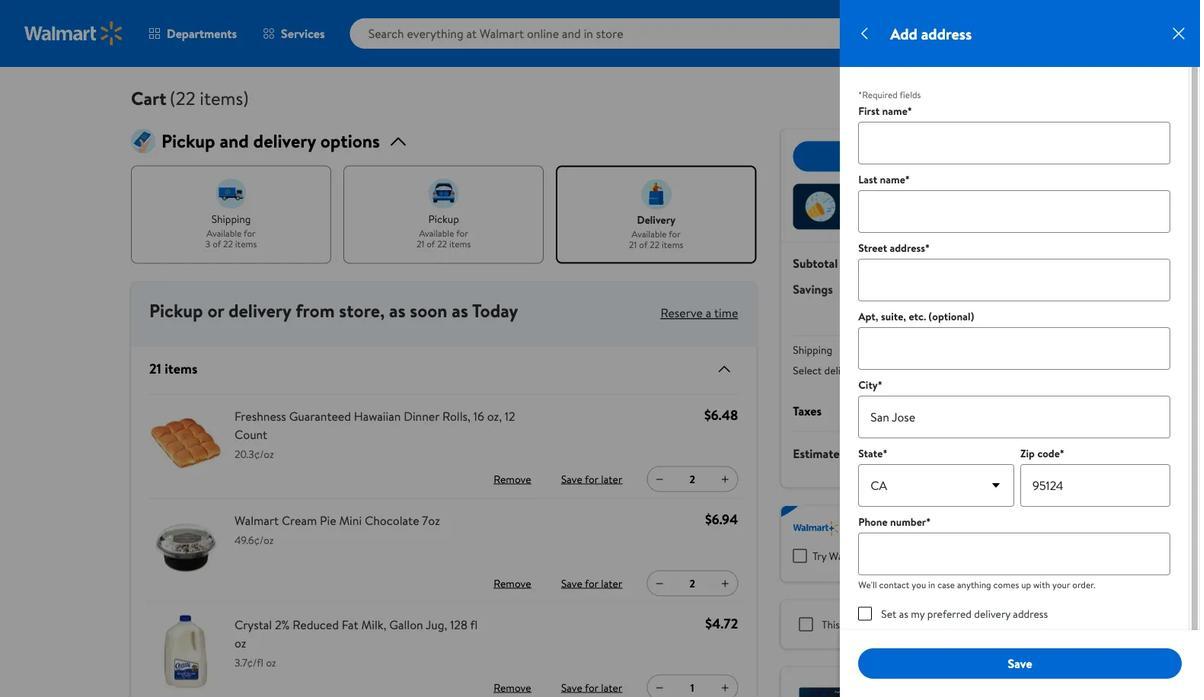 Task type: describe. For each thing, give the bounding box(es) containing it.
subtotal (22 items)
[[793, 255, 894, 271]]

out
[[877, 207, 892, 222]]

add
[[890, 23, 918, 44]]

cart (22 items)
[[131, 85, 249, 111]]

gas
[[887, 527, 902, 542]]

all
[[930, 148, 942, 165]]

1
[[691, 681, 694, 696]]

jug,
[[426, 617, 447, 633]]

decrease quantity freshness guaranteed hawaiian dinner rolls, 16 oz, 12 count, current quantity 2 image
[[654, 473, 666, 486]]

rolls,
[[442, 408, 471, 425]]

for inside items in your cart have reduced prices. check out now for extra savings!
[[916, 207, 930, 222]]

save for $6.48
[[561, 472, 582, 487]]

12
[[505, 408, 515, 425]]

(optional)
[[929, 309, 974, 324]]

cream
[[282, 512, 317, 529]]

walmart cream pie mini chocolate 7oz 49.6¢/oz
[[235, 512, 440, 548]]

save for later button for $4.72
[[558, 676, 625, 698]]

zip
[[1021, 446, 1035, 461]]

phone
[[858, 515, 888, 530]]

your inside items in your cart have reduced prices. check out now for extra savings!
[[884, 192, 904, 207]]

comes
[[994, 579, 1019, 592]]

savings
[[793, 281, 833, 297]]

learn more about gifting image
[[909, 619, 921, 631]]

gallon
[[389, 617, 423, 633]]

(22 for cart
[[170, 85, 195, 111]]

items for delivery
[[662, 238, 683, 251]]

0 horizontal spatial as
[[389, 298, 406, 324]]

back image
[[855, 24, 874, 43]]

22 for shipping
[[223, 237, 233, 250]]

fees
[[944, 363, 963, 378]]

select delivery or pickup to view fees
[[793, 363, 963, 378]]

hawaiian
[[354, 408, 401, 425]]

save for later button for $6.94
[[558, 572, 625, 596]]

total
[[850, 446, 875, 462]]

save for later button for $6.48
[[558, 467, 625, 492]]

*required fields
[[858, 88, 921, 101]]

pickup inside pickup available for 21 of 22 items
[[428, 211, 459, 226]]

days!
[[929, 549, 953, 564]]

from
[[296, 298, 335, 324]]

contact
[[879, 579, 910, 592]]

order.
[[1072, 579, 1096, 592]]

1 horizontal spatial address
[[1013, 607, 1048, 621]]

in inside add address dialog
[[928, 579, 935, 592]]

5%
[[882, 680, 895, 695]]

apt,
[[858, 309, 879, 324]]

,
[[380, 298, 385, 324]]

dinner
[[404, 408, 439, 425]]

1 vertical spatial pickup
[[876, 363, 906, 378]]

shipping
[[211, 211, 251, 226]]

a for member
[[885, 513, 890, 527]]

chocolate
[[365, 512, 419, 529]]

1 horizontal spatial as
[[452, 298, 468, 324]]

2 for $6.48
[[690, 472, 695, 487]]

soon
[[410, 298, 448, 324]]

checkout all items button
[[793, 141, 1057, 172]]

add address
[[890, 23, 972, 44]]

more!
[[961, 527, 989, 542]]

for inside delivery available for 21 of 22 items
[[669, 228, 681, 241]]

gifting image
[[1033, 616, 1051, 634]]

zip code*
[[1021, 446, 1065, 461]]

intent image for shipping image
[[216, 179, 246, 209]]

earn 5% cash back on walmart.com
[[858, 680, 1020, 695]]

to inside the become a member to get free same-day delivery, gas discounts & more!
[[933, 513, 943, 527]]

we'll
[[858, 579, 877, 592]]

now
[[895, 207, 914, 222]]

on
[[945, 680, 957, 695]]

delivery available for 21 of 22 items
[[629, 212, 683, 251]]

check
[[845, 207, 874, 222]]

$129.26
[[1019, 255, 1057, 271]]

items
[[845, 192, 870, 207]]

2%
[[275, 617, 290, 633]]

as soon as 
      today element
[[389, 298, 518, 324]]

cash
[[897, 680, 918, 695]]

Try Walmart+ free for 30 days! checkbox
[[793, 549, 807, 563]]

freshness guaranteed hawaiian dinner rolls, 16 oz, 12 count, with add-on services, 20.3¢/oz, 2 in cart image
[[149, 407, 222, 480]]

phone number*
[[858, 515, 931, 530]]

same-
[[986, 513, 1013, 527]]

7oz
[[422, 512, 440, 529]]

become a member to get free same-day delivery, gas discounts & more!
[[845, 513, 1029, 542]]

intent image for delivery image
[[641, 179, 672, 210]]

milk,
[[361, 617, 386, 633]]

for left decrease quantity crystal 2% reduced fat milk, gallon jug, 128 fl oz, current quantity 1 icon
[[585, 680, 599, 695]]

order
[[842, 617, 868, 632]]

apt, suite, etc. (optional)
[[858, 309, 974, 324]]

0 vertical spatial to
[[908, 363, 918, 378]]

estimated total
[[793, 446, 875, 462]]

up
[[1021, 579, 1031, 592]]

a for time
[[706, 305, 712, 321]]

pie
[[320, 512, 336, 529]]

this order is a gift.
[[822, 617, 906, 632]]

freshness
[[235, 408, 286, 425]]

remove for $6.94
[[494, 576, 531, 591]]

This order is a gift. checkbox
[[799, 618, 813, 632]]

for left 30
[[898, 549, 912, 564]]

20.3¢/oz
[[235, 447, 274, 462]]

21 for delivery
[[629, 238, 637, 251]]

last
[[858, 172, 878, 187]]

hide all items image
[[709, 360, 734, 378]]

save for $4.72
[[561, 680, 582, 695]]

3.7¢/fl
[[235, 656, 263, 671]]

later for $4.72
[[601, 680, 622, 695]]

pickup and delivery options button
[[131, 128, 756, 154]]

16
[[473, 408, 484, 425]]

0 vertical spatial $113.43
[[1151, 38, 1174, 48]]

increase quantity walmart cream pie mini chocolate 7oz, current quantity 2 image
[[719, 578, 731, 590]]

decrease quantity crystal 2% reduced fat milk, gallon jug, 128 fl oz, current quantity 1 image
[[654, 682, 666, 694]]

later for $6.48
[[601, 472, 622, 487]]

and
[[220, 128, 249, 154]]

store
[[339, 298, 380, 324]]

etc.
[[909, 309, 926, 324]]

*required
[[858, 88, 898, 101]]

3
[[205, 237, 210, 250]]

checkout all items
[[876, 148, 974, 165]]

items in your cart have reduced prices. check out now for extra savings!
[[845, 192, 1022, 222]]

increase quantity crystal 2% reduced fat milk, gallon jug, 128 fl oz, current quantity 1 image
[[719, 682, 731, 694]]

prices.
[[992, 192, 1022, 207]]

Walmart Site-Wide search field
[[350, 18, 943, 49]]

preferred
[[927, 607, 972, 621]]

22 for delivery
[[650, 238, 660, 251]]

pickup available for 21 of 22 items
[[417, 211, 471, 250]]

capital one credit card image
[[799, 685, 849, 698]]

$6.94
[[705, 510, 738, 529]]

try
[[813, 549, 827, 564]]

save for $6.94
[[561, 576, 582, 591]]

$6.48
[[704, 406, 738, 425]]

reserve a time button
[[661, 305, 738, 321]]

cart
[[907, 192, 925, 207]]

remove for $4.72
[[494, 680, 531, 695]]

your inside add address dialog
[[1052, 579, 1070, 592]]

30
[[914, 549, 927, 564]]



Task type: vqa. For each thing, say whether or not it's contained in the screenshot.
street address* text field
yes



Task type: locate. For each thing, give the bounding box(es) containing it.
items for pickup
[[449, 237, 471, 250]]

as
[[389, 298, 406, 324], [452, 298, 468, 324], [899, 607, 908, 621]]

0 vertical spatial 2
[[690, 472, 695, 487]]

or down 3
[[207, 298, 224, 324]]

time
[[714, 305, 738, 321]]

1 remove button from the top
[[488, 467, 537, 492]]

2 save for later from the top
[[561, 576, 622, 591]]

3 remove from the top
[[494, 680, 531, 695]]

your down the last name* at the top of page
[[884, 192, 904, 207]]

0 vertical spatial address
[[921, 23, 972, 44]]

1 vertical spatial pickup
[[149, 298, 203, 324]]

subtotal
[[793, 255, 838, 271]]

1 vertical spatial address
[[1013, 607, 1048, 621]]

3 save for later from the top
[[561, 680, 622, 695]]

1 horizontal spatial $113.43
[[1151, 38, 1174, 48]]

2 select from the left
[[1028, 363, 1057, 378]]

of inside delivery available for 21 of 22 items
[[639, 238, 648, 251]]

items inside delivery available for 21 of 22 items
[[662, 238, 683, 251]]

Phone number* telephone field
[[858, 533, 1171, 576]]

later left 'decrease quantity freshness guaranteed hawaiian dinner rolls, 16 oz, 12 count, current quantity 2' icon
[[601, 472, 622, 487]]

21 inside pickup available for 21 of 22 items
[[417, 237, 424, 250]]

delivery down shipping
[[824, 363, 861, 378]]

delivery down intent image for delivery
[[637, 212, 676, 227]]

of for pickup
[[427, 237, 435, 250]]

extra
[[933, 207, 956, 222]]

$4.72
[[705, 615, 738, 634]]

21
[[417, 237, 424, 250], [629, 238, 637, 251], [149, 360, 161, 379]]

2 for $6.94
[[690, 576, 695, 591]]

delivery
[[253, 128, 316, 154], [637, 212, 676, 227], [228, 298, 291, 324], [824, 363, 861, 378], [974, 607, 1011, 621]]

walmart plus image
[[793, 521, 839, 537]]

suite,
[[881, 309, 906, 324]]

1 horizontal spatial (22
[[841, 255, 858, 271]]

address right add at the right of page
[[921, 23, 972, 44]]

savings!
[[959, 207, 995, 222]]

add address dialog
[[840, 0, 1200, 698]]

free inside the become a member to get free same-day delivery, gas discounts & more!
[[964, 513, 983, 527]]

2 left increase quantity freshness guaranteed hawaiian dinner rolls, 16 oz, 12 count, current quantity 2 icon
[[690, 472, 695, 487]]

2 horizontal spatial 21
[[629, 238, 637, 251]]

a inside the become a member to get free same-day delivery, gas discounts & more!
[[885, 513, 890, 527]]

later left decrease quantity crystal 2% reduced fat milk, gallon jug, 128 fl oz, current quantity 1 icon
[[601, 680, 622, 695]]

save inside add address dialog
[[1008, 656, 1032, 672]]

1 horizontal spatial in
[[928, 579, 935, 592]]

1 remove from the top
[[494, 472, 531, 487]]

walmart image
[[24, 21, 123, 46]]

to left view
[[908, 363, 918, 378]]

pickup left view
[[876, 363, 906, 378]]

items inside button
[[945, 148, 974, 165]]

reduced
[[952, 192, 990, 207]]

2 later from the top
[[601, 576, 622, 591]]

1 horizontal spatial of
[[427, 237, 435, 250]]

1 horizontal spatial your
[[1052, 579, 1070, 592]]

2 vertical spatial save for later button
[[558, 676, 625, 698]]

1 vertical spatial remove button
[[488, 572, 537, 596]]

of down intent image for pickup on the left of the page
[[427, 237, 435, 250]]

a left time
[[706, 305, 712, 321]]

save for later left decrease quantity crystal 2% reduced fat milk, gallon jug, 128 fl oz, current quantity 1 icon
[[561, 680, 622, 695]]

in right items
[[873, 192, 881, 207]]

street
[[858, 241, 887, 256]]

2 save for later button from the top
[[558, 572, 625, 596]]

your
[[884, 192, 904, 207], [1052, 579, 1070, 592]]

items right all
[[945, 148, 974, 165]]

items down intent image for delivery
[[662, 238, 683, 251]]

close panel image
[[1170, 24, 1188, 43]]

2 remove button from the top
[[488, 572, 537, 596]]

0 vertical spatial name*
[[882, 104, 912, 118]]

2 vertical spatial a
[[880, 617, 885, 632]]

items up freshness guaranteed hawaiian dinner rolls, 16 oz, 12 count, with add-on services, 20.3¢/oz, 2 in cart image
[[165, 360, 198, 379]]

number*
[[890, 515, 931, 530]]

as right soon
[[452, 298, 468, 324]]

pickup down cart (22 items)
[[161, 128, 215, 154]]

available for pickup
[[419, 227, 454, 240]]

estimated
[[793, 446, 847, 462]]

of inside pickup available for 21 of 22 items
[[427, 237, 435, 250]]

first
[[858, 104, 880, 118]]

0 vertical spatial pickup
[[161, 128, 215, 154]]

Search search field
[[350, 18, 943, 49]]

Zip code* text field
[[1021, 465, 1171, 507]]

0 horizontal spatial 21
[[149, 360, 161, 379]]

Set as my preferred delivery address checkbox
[[858, 607, 872, 621]]

3 save for later button from the top
[[558, 676, 625, 698]]

1 vertical spatial save for later
[[561, 576, 622, 591]]

Street address* text field
[[858, 259, 1171, 302]]

remove
[[494, 472, 531, 487], [494, 576, 531, 591], [494, 680, 531, 695]]

0 vertical spatial items)
[[200, 85, 249, 111]]

0 vertical spatial free
[[964, 513, 983, 527]]

delivery left from
[[228, 298, 291, 324]]

of right 3
[[213, 237, 221, 250]]

select up city* text box
[[1028, 363, 1057, 378]]

0 vertical spatial pickup
[[428, 211, 459, 226]]

this
[[822, 617, 840, 632]]

0 vertical spatial save for later button
[[558, 467, 625, 492]]

list containing shipping
[[131, 166, 756, 264]]

items for shipping
[[235, 237, 257, 250]]

save for later button
[[558, 467, 625, 492], [558, 572, 625, 596], [558, 676, 625, 698]]

1 horizontal spatial or
[[863, 363, 873, 378]]

remove button for $4.72
[[488, 676, 537, 698]]

for left 'decrease quantity freshness guaranteed hawaiian dinner rolls, 16 oz, 12 count, current quantity 2' icon
[[585, 472, 599, 487]]

2 horizontal spatial available
[[632, 228, 667, 241]]

have
[[928, 192, 949, 207]]

2 remove from the top
[[494, 576, 531, 591]]

for down intent image for delivery
[[669, 228, 681, 241]]

items down intent image for pickup on the left of the page
[[449, 237, 471, 250]]

items inside shipping available for 3 of 22 items
[[235, 237, 257, 250]]

22 for pickup
[[437, 237, 447, 250]]

for left decrease quantity walmart cream pie mini chocolate 7oz, current quantity 2 "image"
[[585, 576, 599, 591]]

items down shipping
[[235, 237, 257, 250]]

as right the ,
[[389, 298, 406, 324]]

in right you
[[928, 579, 935, 592]]

name* down checkout
[[880, 172, 910, 187]]

name* for last name*
[[880, 172, 910, 187]]

select for select button
[[1028, 363, 1057, 378]]

1 vertical spatial your
[[1052, 579, 1070, 592]]

available down intent image for delivery
[[632, 228, 667, 241]]

3 remove button from the top
[[488, 676, 537, 698]]

available inside delivery available for 21 of 22 items
[[632, 228, 667, 241]]

items) up and
[[200, 85, 249, 111]]

city*
[[858, 378, 883, 393]]

0 horizontal spatial (22
[[170, 85, 195, 111]]

available for delivery
[[632, 228, 667, 241]]

City* text field
[[858, 396, 1171, 439]]

save for later for $6.94
[[561, 576, 622, 591]]

get
[[946, 513, 961, 527]]

2 vertical spatial save for later
[[561, 680, 622, 695]]

2 horizontal spatial as
[[899, 607, 908, 621]]

later for $6.94
[[601, 576, 622, 591]]

2 right decrease quantity walmart cream pie mini chocolate 7oz, current quantity 2 "image"
[[690, 576, 695, 591]]

items) down out
[[861, 255, 894, 271]]

guaranteed
[[289, 408, 351, 425]]

(22 left street
[[841, 255, 858, 271]]

First name* text field
[[858, 122, 1171, 164]]

delivery right and
[[253, 128, 316, 154]]

first name*
[[858, 104, 912, 118]]

1 horizontal spatial free
[[964, 513, 983, 527]]

banner
[[781, 506, 1069, 582]]

0 vertical spatial remove
[[494, 472, 531, 487]]

to left get
[[933, 513, 943, 527]]

we'll contact you in case anything comes up with your order.
[[858, 579, 1096, 592]]

1 vertical spatial or
[[863, 363, 873, 378]]

for down shipping
[[244, 227, 256, 240]]

delivery,
[[845, 527, 884, 542]]

0 vertical spatial a
[[706, 305, 712, 321]]

save button
[[858, 649, 1182, 679]]

save for later left decrease quantity walmart cream pie mini chocolate 7oz, current quantity 2 "image"
[[561, 576, 622, 591]]

walmart+
[[829, 549, 874, 564]]

items)
[[200, 85, 249, 111], [861, 255, 894, 271]]

oz,
[[487, 408, 502, 425]]

discounts
[[905, 527, 949, 542]]

select button
[[1028, 363, 1057, 378]]

checkout
[[876, 148, 927, 165]]

available down intent image for pickup on the left of the page
[[419, 227, 454, 240]]

0 horizontal spatial free
[[877, 549, 896, 564]]

0 horizontal spatial $113.43
[[1014, 444, 1057, 463]]

for right now
[[916, 207, 930, 222]]

member
[[892, 513, 931, 527]]

0 vertical spatial in
[[873, 192, 881, 207]]

49.6¢/oz
[[235, 533, 274, 548]]

later
[[601, 472, 622, 487], [601, 576, 622, 591], [601, 680, 622, 695]]

select for select delivery or pickup to view fees
[[793, 363, 822, 378]]

banner containing become a member to get free same-day delivery, gas discounts & more!
[[781, 506, 1069, 582]]

later left decrease quantity walmart cream pie mini chocolate 7oz, current quantity 2 "image"
[[601, 576, 622, 591]]

or down "apt,"
[[863, 363, 873, 378]]

1 horizontal spatial pickup
[[876, 363, 906, 378]]

pickup down intent image for pickup on the left of the page
[[428, 211, 459, 226]]

save for later left 'decrease quantity freshness guaranteed hawaiian dinner rolls, 16 oz, 12 count, current quantity 2' icon
[[561, 472, 622, 487]]

delivery inside add address dialog
[[974, 607, 1011, 621]]

as inside add address dialog
[[899, 607, 908, 621]]

or
[[207, 298, 224, 324], [863, 363, 873, 378]]

name* for first name*
[[882, 104, 912, 118]]

decrease quantity walmart cream pie mini chocolate 7oz, current quantity 2 image
[[654, 578, 666, 590]]

reduced price image
[[805, 192, 836, 222]]

day
[[1013, 513, 1029, 527]]

1 vertical spatial in
[[928, 579, 935, 592]]

address down up
[[1013, 607, 1048, 621]]

reserve a time
[[661, 305, 738, 321]]

2 2 from the top
[[690, 576, 695, 591]]

1 vertical spatial oz
[[266, 656, 276, 671]]

2 horizontal spatial of
[[639, 238, 648, 251]]

name* down the *required fields
[[882, 104, 912, 118]]

1 horizontal spatial available
[[419, 227, 454, 240]]

case
[[938, 579, 955, 592]]

1 vertical spatial to
[[933, 513, 943, 527]]

items) for cart (22 items)
[[200, 85, 249, 111]]

reduced
[[293, 617, 339, 633]]

0 vertical spatial your
[[884, 192, 904, 207]]

cart
[[131, 85, 167, 111]]

with
[[1033, 579, 1050, 592]]

today
[[472, 298, 518, 324]]

dismiss capital one banner image
[[1033, 680, 1051, 698]]

1 later from the top
[[601, 472, 622, 487]]

count
[[235, 426, 267, 443]]

22 inside pickup available for 21 of 22 items
[[437, 237, 447, 250]]

freshness guaranteed hawaiian dinner rolls, 16 oz, 12 count link
[[235, 407, 541, 444]]

1 horizontal spatial items)
[[861, 255, 894, 271]]

1 select from the left
[[793, 363, 822, 378]]

available inside shipping available for 3 of 22 items
[[207, 227, 242, 240]]

22 inside shipping available for 3 of 22 items
[[223, 237, 233, 250]]

increase quantity freshness guaranteed hawaiian dinner rolls, 16 oz, 12 count, current quantity 2 image
[[719, 473, 731, 486]]

save for later for $6.48
[[561, 472, 622, 487]]

3 later from the top
[[601, 680, 622, 695]]

2 vertical spatial remove
[[494, 680, 531, 695]]

0 horizontal spatial or
[[207, 298, 224, 324]]

0 vertical spatial or
[[207, 298, 224, 324]]

state*
[[858, 446, 888, 461]]

a right is
[[880, 617, 885, 632]]

21 inside delivery available for 21 of 22 items
[[629, 238, 637, 251]]

0 horizontal spatial available
[[207, 227, 242, 240]]

0 vertical spatial remove button
[[488, 467, 537, 492]]

free down gas
[[877, 549, 896, 564]]

1 vertical spatial items)
[[861, 255, 894, 271]]

1 vertical spatial free
[[877, 549, 896, 564]]

pickup
[[161, 128, 215, 154], [149, 298, 203, 324]]

oz
[[235, 635, 246, 652], [266, 656, 276, 671]]

select down shipping
[[793, 363, 822, 378]]

Last name* text field
[[858, 190, 1171, 233]]

available for shipping
[[207, 227, 242, 240]]

a left number*
[[885, 513, 890, 527]]

walmart cream pie mini chocolate 7oz, with add-on services, 49.6¢/oz, 2 in cart image
[[149, 511, 222, 585]]

name*
[[882, 104, 912, 118], [880, 172, 910, 187]]

remove button for $6.94
[[488, 572, 537, 596]]

is
[[870, 617, 877, 632]]

remove button
[[488, 467, 537, 492], [488, 572, 537, 596], [488, 676, 537, 698]]

delivery inside delivery available for 21 of 22 items
[[637, 212, 676, 227]]

22 inside delivery available for 21 of 22 items
[[650, 238, 660, 251]]

1 save for later button from the top
[[558, 467, 625, 492]]

items
[[945, 148, 974, 165], [235, 237, 257, 250], [449, 237, 471, 250], [662, 238, 683, 251], [165, 360, 198, 379]]

try walmart+ free for 30 days!
[[813, 549, 953, 564]]

you
[[912, 579, 926, 592]]

remove button for $6.48
[[488, 467, 537, 492]]

(22 right cart
[[170, 85, 195, 111]]

for inside shipping available for 3 of 22 items
[[244, 227, 256, 240]]

2 vertical spatial remove button
[[488, 676, 537, 698]]

1 vertical spatial $113.43
[[1014, 444, 1057, 463]]

1 horizontal spatial 21
[[417, 237, 424, 250]]

in inside items in your cart have reduced prices. check out now for extra savings!
[[873, 192, 881, 207]]

0 horizontal spatial oz
[[235, 635, 246, 652]]

of down intent image for delivery
[[639, 238, 648, 251]]

save for later for $4.72
[[561, 680, 622, 695]]

for inside pickup available for 21 of 22 items
[[456, 227, 468, 240]]

1 vertical spatial name*
[[880, 172, 910, 187]]

for down intent image for pickup on the left of the page
[[456, 227, 468, 240]]

1 horizontal spatial oz
[[266, 656, 276, 671]]

walmart cream pie mini chocolate 7oz link
[[235, 511, 441, 530]]

0 vertical spatial (22
[[170, 85, 195, 111]]

cart_gic_illustration image
[[131, 129, 155, 153]]

2 vertical spatial later
[[601, 680, 622, 695]]

crystal 2% reduced fat milk, gallon jug, 128 fl oz, with add-on services, 3.7¢/fl oz, 1 in cart image
[[149, 616, 222, 689]]

0 horizontal spatial address
[[921, 23, 972, 44]]

1 vertical spatial later
[[601, 576, 622, 591]]

1 vertical spatial a
[[885, 513, 890, 527]]

earn
[[858, 680, 879, 695]]

reserve
[[661, 305, 703, 321]]

pickup for pickup and delivery options
[[161, 128, 215, 154]]

0 horizontal spatial of
[[213, 237, 221, 250]]

1 horizontal spatial to
[[933, 513, 943, 527]]

$113.43
[[1151, 38, 1174, 48], [1014, 444, 1057, 463]]

22
[[1165, 17, 1175, 29], [223, 237, 233, 250], [437, 237, 447, 250], [650, 238, 660, 251]]

(22 for subtotal
[[841, 255, 858, 271]]

0 horizontal spatial in
[[873, 192, 881, 207]]

intent image for pickup image
[[428, 179, 459, 209]]

walmart
[[235, 512, 279, 529]]

0 vertical spatial save for later
[[561, 472, 622, 487]]

1 vertical spatial 2
[[690, 576, 695, 591]]

delivery down comes
[[974, 607, 1011, 621]]

0 vertical spatial later
[[601, 472, 622, 487]]

items inside pickup available for 21 of 22 items
[[449, 237, 471, 250]]

save for later button left decrease quantity crystal 2% reduced fat milk, gallon jug, 128 fl oz, current quantity 1 icon
[[558, 676, 625, 698]]

1 2 from the top
[[690, 472, 695, 487]]

of inside shipping available for 3 of 22 items
[[213, 237, 221, 250]]

0 horizontal spatial to
[[908, 363, 918, 378]]

free right get
[[964, 513, 983, 527]]

available down shipping
[[207, 227, 242, 240]]

your right with
[[1052, 579, 1070, 592]]

1 vertical spatial (22
[[841, 255, 858, 271]]

available inside pickup available for 21 of 22 items
[[419, 227, 454, 240]]

save for later button left 'decrease quantity freshness guaranteed hawaiian dinner rolls, 16 oz, 12 count, current quantity 2' icon
[[558, 467, 625, 492]]

items) for subtotal (22 items)
[[861, 255, 894, 271]]

as left my
[[899, 607, 908, 621]]

1 vertical spatial save for later button
[[558, 572, 625, 596]]

save for later button left decrease quantity walmart cream pie mini chocolate 7oz, current quantity 2 "image"
[[558, 572, 625, 596]]

0 vertical spatial oz
[[235, 635, 246, 652]]

oz up 3.7¢/fl
[[235, 635, 246, 652]]

Apt, suite, etc. (optional) text field
[[858, 327, 1171, 370]]

mini
[[339, 512, 362, 529]]

of for shipping
[[213, 237, 221, 250]]

remove for $6.48
[[494, 472, 531, 487]]

last name*
[[858, 172, 910, 187]]

pickup for pickup or delivery from store , as soon as        today
[[149, 298, 203, 324]]

save for later
[[561, 472, 622, 487], [561, 576, 622, 591], [561, 680, 622, 695]]

0 horizontal spatial items)
[[200, 85, 249, 111]]

0 horizontal spatial pickup
[[428, 211, 459, 226]]

21 for pickup
[[417, 237, 424, 250]]

crystal 2% reduced fat milk, gallon jug, 128 fl oz link
[[235, 616, 489, 652]]

address
[[921, 23, 972, 44], [1013, 607, 1048, 621]]

1 horizontal spatial select
[[1028, 363, 1057, 378]]

fields
[[900, 88, 921, 101]]

0 horizontal spatial your
[[884, 192, 904, 207]]

list
[[131, 166, 756, 264]]

shipping available for 3 of 22 items
[[205, 211, 257, 250]]

oz right 3.7¢/fl
[[266, 656, 276, 671]]

1 save for later from the top
[[561, 472, 622, 487]]

of for delivery
[[639, 238, 648, 251]]

0 horizontal spatial select
[[793, 363, 822, 378]]

pickup up 21 items
[[149, 298, 203, 324]]

1 vertical spatial remove
[[494, 576, 531, 591]]



